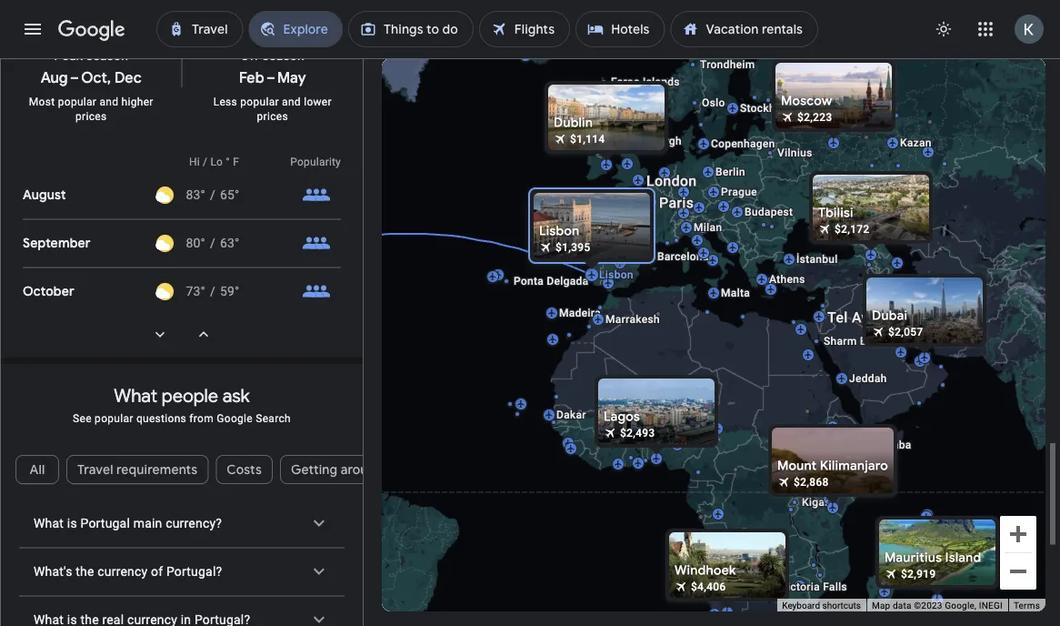 Task type: locate. For each thing, give the bounding box(es) containing it.
jeddah
[[850, 372, 888, 385]]

and left 'lower'
[[282, 95, 301, 108]]

1 horizontal spatial season
[[263, 48, 305, 63]]

google
[[217, 412, 253, 425]]

windhoek
[[675, 562, 737, 579]]

2 prices from the left
[[257, 110, 288, 123]]

0 vertical spatial partly cloudy image
[[156, 186, 174, 204]]

0 vertical spatial what
[[114, 385, 157, 408]]

popular inside peak season aug – oct, dec most popular and higher prices
[[58, 95, 97, 108]]

what inside what people ask see popular questions from google search
[[114, 385, 157, 408]]

region
[[1, 500, 363, 626]]

popular inside off-season feb – may less popular and lower prices
[[240, 95, 279, 108]]

lo
[[211, 155, 223, 168]]

main menu image
[[22, 18, 44, 40]]

busy image for october
[[302, 277, 331, 306]]

/ left 65° at the left top
[[210, 188, 216, 203]]

2057 US dollars text field
[[889, 326, 924, 338]]

2 vertical spatial busy image
[[302, 277, 331, 306]]

0 horizontal spatial what
[[34, 516, 64, 531]]

popular inside what people ask see popular questions from google search
[[95, 412, 133, 425]]

1 and from the left
[[100, 95, 119, 108]]

/ right 80° at the left top of the page
[[210, 236, 216, 251]]

1 horizontal spatial and
[[282, 95, 301, 108]]

0 vertical spatial busy image
[[302, 181, 331, 210]]

season for aug – oct,
[[86, 48, 128, 63]]

addis
[[847, 439, 877, 451]]

/ right 'hi'
[[203, 155, 208, 168]]

season for feb – may
[[263, 48, 305, 63]]

/
[[203, 155, 208, 168], [210, 188, 216, 203], [210, 236, 216, 251], [210, 284, 216, 299]]

victoria
[[781, 581, 821, 593]]

season up dec
[[86, 48, 128, 63]]

2493 US dollars text field
[[621, 427, 656, 439]]

/ for october
[[210, 284, 216, 299]]

$2,919
[[902, 568, 937, 581]]

what's
[[34, 564, 72, 579]]

3 busy image from the top
[[302, 277, 331, 306]]

tab list
[[1, 447, 395, 509]]

see
[[73, 412, 92, 425]]

malta
[[722, 287, 751, 299]]

0 horizontal spatial season
[[86, 48, 128, 63]]

1 horizontal spatial what
[[114, 385, 157, 408]]

season up feb – may
[[263, 48, 305, 63]]

83° / 65°
[[186, 188, 240, 203]]

paris
[[660, 194, 694, 212]]

kazan
[[901, 136, 932, 149]]

1 vertical spatial busy image
[[302, 229, 331, 258]]

portugal
[[80, 516, 130, 531]]

2 season from the left
[[263, 48, 305, 63]]

feb – may
[[239, 68, 306, 87]]

0 horizontal spatial prices
[[76, 110, 107, 123]]

ababa
[[879, 439, 912, 451]]

all
[[30, 461, 45, 477]]

/ right 73°
[[210, 284, 216, 299]]

and
[[100, 95, 119, 108], [282, 95, 301, 108]]

prices down aug – oct,
[[76, 110, 107, 123]]

what for is
[[34, 516, 64, 531]]

what is portugal main currency? button
[[19, 500, 345, 547]]

from
[[190, 412, 214, 425]]

prices down feb – may
[[257, 110, 288, 123]]

questions
[[136, 412, 187, 425]]

dublin
[[554, 115, 593, 131]]

tab list containing all
[[1, 447, 395, 509]]

lisbon up marrakesh
[[600, 268, 634, 281]]

/ for august
[[210, 188, 216, 203]]

athens
[[770, 273, 806, 286]]

copenhagen
[[712, 137, 776, 150]]

1 prices from the left
[[76, 110, 107, 123]]

popular for ask
[[95, 412, 133, 425]]

falls
[[824, 581, 848, 593]]

busy image for september
[[302, 229, 331, 258]]

popular down feb – may
[[240, 95, 279, 108]]

next month image
[[138, 313, 182, 356]]

1 vertical spatial what
[[34, 516, 64, 531]]

most
[[29, 95, 55, 108]]

80° / 63°
[[186, 236, 240, 251]]

what inside dropdown button
[[34, 516, 64, 531]]

sharm el-sheikh
[[824, 335, 909, 348]]

barcelona
[[658, 250, 709, 263]]

2 partly cloudy image from the top
[[156, 283, 174, 301]]

popular down aug – oct,
[[58, 95, 97, 108]]

busy image
[[302, 181, 331, 210], [302, 229, 331, 258], [302, 277, 331, 306]]

partly cloudy image left 73°
[[156, 283, 174, 301]]

what up questions on the left bottom
[[114, 385, 157, 408]]

1114 US dollars text field
[[571, 133, 606, 146]]

states)
[[173, 596, 215, 612]]

1 season from the left
[[86, 48, 128, 63]]

change appearance image
[[923, 7, 966, 51]]

faroe islands
[[611, 76, 680, 88]]

travel
[[77, 461, 113, 477]]

and inside peak season aug – oct, dec most popular and higher prices
[[100, 95, 119, 108]]

65°
[[220, 188, 240, 203]]

less
[[213, 95, 238, 108]]

travel requirements
[[77, 461, 198, 477]]

2223 US dollars text field
[[798, 111, 833, 124]]

1 horizontal spatial prices
[[257, 110, 288, 123]]

season inside off-season feb – may less popular and lower prices
[[263, 48, 305, 63]]

partly cloudy image for october
[[156, 283, 174, 301]]

$2,223
[[798, 111, 833, 124]]

tehran
[[913, 288, 948, 300]]

popular right see
[[95, 412, 133, 425]]

dubai
[[873, 308, 908, 324]]

83°
[[186, 188, 206, 203]]

tel aviv-yafo
[[828, 309, 917, 326]]

partly cloudy image left 83°
[[156, 186, 174, 204]]

september
[[23, 235, 91, 252]]

what's the currency of portugal?
[[34, 564, 222, 579]]

0 horizontal spatial and
[[100, 95, 119, 108]]

around
[[341, 461, 384, 477]]

what left "is"
[[34, 516, 64, 531]]

season inside peak season aug – oct, dec most popular and higher prices
[[86, 48, 128, 63]]

0 horizontal spatial lisbon
[[540, 223, 580, 239]]

map region
[[174, 26, 1061, 626]]

73°
[[186, 284, 206, 299]]

partly cloudy image
[[156, 186, 174, 204], [156, 283, 174, 301]]

shortcuts
[[823, 600, 862, 611]]

2868 US dollars text field
[[794, 476, 829, 489]]

august
[[23, 187, 66, 204]]

1 vertical spatial partly cloudy image
[[156, 283, 174, 301]]

english (united states) button
[[45, 590, 230, 619]]

portugal?
[[166, 564, 222, 579]]

and left higher
[[100, 95, 119, 108]]

trondheim
[[701, 58, 756, 71]]

what
[[114, 385, 157, 408], [34, 516, 64, 531]]

1 partly cloudy image from the top
[[156, 186, 174, 204]]

requirements
[[116, 461, 198, 477]]

lisbon up 1395 us dollars text field at the right top of the page
[[540, 223, 580, 239]]

aug – oct,
[[41, 68, 111, 87]]

popular
[[58, 95, 97, 108], [240, 95, 279, 108], [95, 412, 133, 425]]

popular for feb – may
[[240, 95, 279, 108]]

2919 US dollars text field
[[902, 568, 937, 581]]

2 and from the left
[[282, 95, 301, 108]]

main
[[133, 516, 162, 531]]

1 vertical spatial lisbon
[[600, 268, 634, 281]]

and inside off-season feb – may less popular and lower prices
[[282, 95, 301, 108]]

2 busy image from the top
[[302, 229, 331, 258]]

sharm
[[824, 335, 858, 348]]

season
[[86, 48, 128, 63], [263, 48, 305, 63]]

ponta delgada
[[514, 275, 589, 288]]

costs button
[[216, 447, 273, 491]]

currency?
[[166, 516, 222, 531]]

kigali
[[803, 496, 832, 509]]

63°
[[220, 236, 240, 251]]

lagos
[[604, 409, 641, 425]]

addis ababa
[[847, 439, 912, 451]]

dec
[[115, 68, 142, 87]]

$2,172
[[835, 223, 870, 236]]

1 busy image from the top
[[302, 181, 331, 210]]



Task type: vqa. For each thing, say whether or not it's contained in the screenshot.
"what's"
yes



Task type: describe. For each thing, give the bounding box(es) containing it.
higher
[[122, 95, 153, 108]]

prices inside off-season feb – may less popular and lower prices
[[257, 110, 288, 123]]

mauritius island
[[885, 550, 982, 566]]

keyboard shortcuts button
[[783, 599, 862, 612]]

$1,114
[[571, 133, 606, 146]]

previous month image
[[182, 313, 226, 356]]

$1,395
[[556, 241, 591, 254]]

english
[[80, 596, 123, 612]]

f
[[233, 155, 239, 168]]

terms
[[1014, 600, 1041, 611]]

edinburgh
[[631, 135, 682, 147]]

peak
[[54, 48, 83, 63]]

ask
[[223, 385, 250, 408]]

october
[[23, 284, 75, 300]]

map data ©2023 google, inegi
[[873, 600, 1004, 611]]

59°
[[220, 284, 240, 299]]

island
[[946, 550, 982, 566]]

/ for september
[[210, 236, 216, 251]]

of
[[151, 564, 163, 579]]

saint petersburg
[[804, 96, 890, 109]]

stockholm
[[741, 102, 795, 115]]

off-
[[241, 48, 263, 63]]

$2,493
[[621, 427, 656, 439]]

peak season aug – oct, dec most popular and higher prices
[[29, 48, 153, 123]]

victoria falls
[[781, 581, 848, 593]]

delgada
[[547, 275, 589, 288]]

1 horizontal spatial lisbon
[[600, 268, 634, 281]]

ponta
[[514, 275, 544, 288]]

©2023
[[915, 600, 943, 611]]

oslo
[[702, 96, 726, 109]]

london
[[647, 172, 697, 190]]

2172 US dollars text field
[[835, 223, 870, 236]]

vilnius
[[778, 146, 813, 159]]

1395 US dollars text field
[[556, 241, 591, 254]]

mount
[[778, 458, 817, 474]]

usd
[[279, 596, 304, 612]]

faroe
[[611, 76, 640, 88]]

mount kilimanjaro
[[778, 458, 889, 474]]

english (united states)
[[80, 596, 215, 612]]

$2,868
[[794, 476, 829, 489]]

lower
[[304, 95, 332, 108]]

google,
[[946, 600, 977, 611]]

keyboard shortcuts
[[783, 600, 862, 611]]

hi / lo ° f
[[189, 155, 239, 168]]

mauritius
[[885, 550, 943, 566]]

the
[[76, 564, 94, 579]]

aviv-
[[852, 309, 886, 326]]

i̇stanbul
[[797, 253, 839, 266]]

saint
[[804, 96, 831, 109]]

costs
[[227, 461, 262, 477]]

getting around button
[[280, 447, 395, 491]]

keyboard
[[783, 600, 821, 611]]

what for people
[[114, 385, 157, 408]]

dakar
[[557, 409, 587, 421]]

marrakesh
[[606, 313, 660, 326]]

el-
[[861, 335, 874, 348]]

madeira
[[560, 307, 601, 319]]

map
[[873, 600, 891, 611]]

usd button
[[244, 590, 319, 619]]

what's the currency of portugal? button
[[19, 548, 345, 596]]

partly cloudy image
[[156, 234, 174, 253]]

busy image for august
[[302, 181, 331, 210]]

travel requirements button
[[66, 447, 209, 491]]

prices inside peak season aug – oct, dec most popular and higher prices
[[76, 110, 107, 123]]

milan
[[694, 221, 723, 234]]

°
[[226, 155, 230, 168]]

4406 US dollars text field
[[692, 581, 727, 593]]

getting
[[291, 461, 338, 477]]

inegi
[[980, 600, 1004, 611]]

loading results progress bar
[[0, 58, 1061, 62]]

people
[[162, 385, 218, 408]]

yafo
[[886, 309, 917, 326]]

region containing what is portugal main currency?
[[1, 500, 363, 626]]

what people ask see popular questions from google search
[[73, 385, 291, 425]]

partly cloudy image for august
[[156, 186, 174, 204]]

(united
[[126, 596, 170, 612]]

data
[[894, 600, 912, 611]]

islands
[[643, 76, 680, 88]]

tel
[[828, 309, 849, 326]]

popularity
[[291, 155, 341, 168]]

search
[[256, 412, 291, 425]]

terms link
[[1014, 600, 1041, 611]]

moscow
[[782, 93, 833, 109]]

hi
[[189, 155, 200, 168]]

$2,057
[[889, 326, 924, 338]]

0 vertical spatial lisbon
[[540, 223, 580, 239]]

tbilisi
[[819, 205, 854, 221]]



